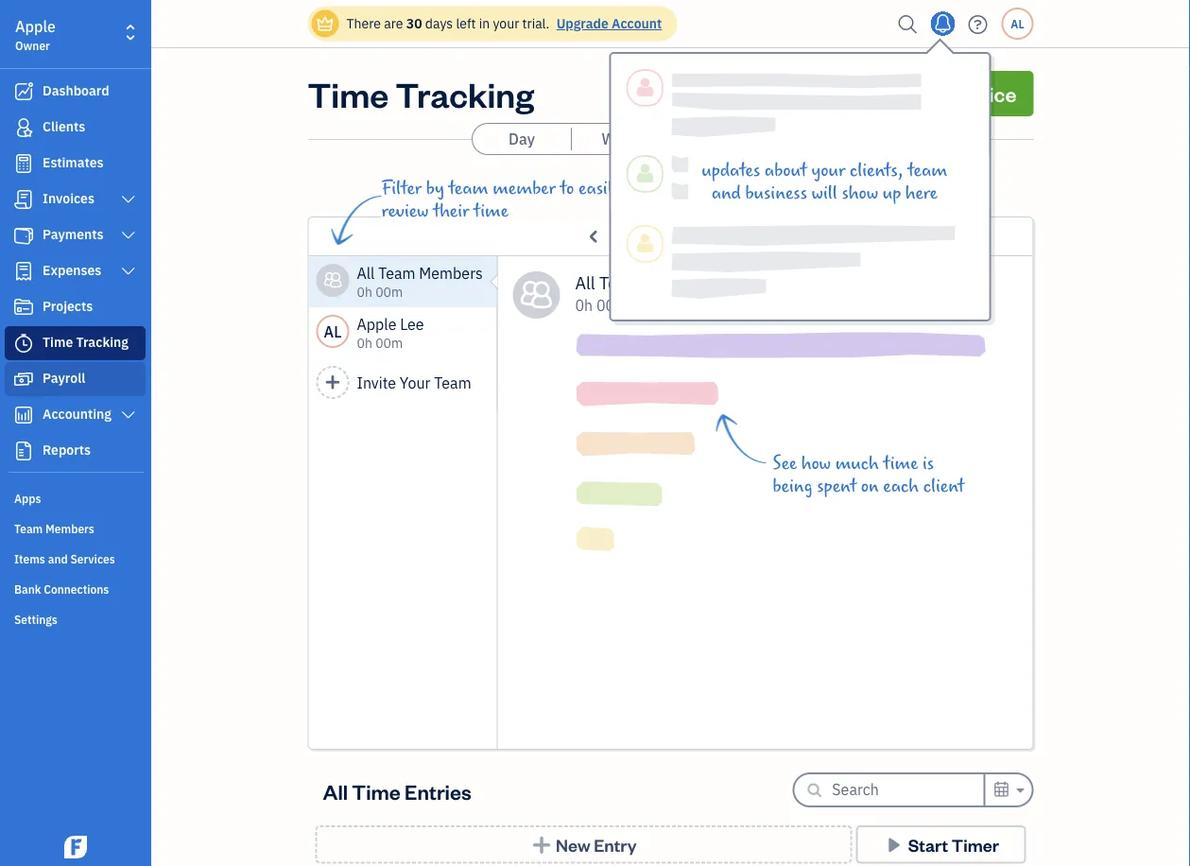 Task type: locate. For each thing, give the bounding box(es) containing it.
1 horizontal spatial tracking
[[396, 71, 534, 116]]

their
[[433, 201, 470, 221]]

1 horizontal spatial your
[[812, 160, 846, 181]]

tracking
[[396, 71, 534, 116], [76, 333, 129, 351]]

0 vertical spatial and
[[712, 183, 741, 204]]

1 vertical spatial chevron large down image
[[120, 408, 137, 423]]

plus image left invite
[[324, 374, 342, 391]]

start timer button
[[856, 826, 1027, 864]]

items and services link
[[5, 544, 146, 572]]

1 horizontal spatial members
[[419, 263, 483, 283]]

much
[[836, 453, 880, 474]]

payroll link
[[5, 362, 146, 396]]

0 horizontal spatial members
[[45, 521, 94, 536]]

2 horizontal spatial members
[[646, 271, 717, 294]]

team inside filter by team member to easily review their time
[[449, 178, 489, 199]]

0 vertical spatial your
[[493, 15, 520, 32]]

team
[[908, 160, 948, 181], [449, 178, 489, 199]]

your up will
[[812, 160, 846, 181]]

plus image inside invite your team button
[[324, 374, 342, 391]]

team up here
[[908, 160, 948, 181]]

will
[[812, 183, 838, 204]]

1 horizontal spatial and
[[712, 183, 741, 204]]

1 horizontal spatial entries
[[721, 296, 769, 315]]

tracking inside 'main' element
[[76, 333, 129, 351]]

chevron large down image right accounting
[[120, 408, 137, 423]]

0 vertical spatial chevron large down image
[[120, 192, 137, 207]]

in
[[479, 15, 490, 32]]

expense image
[[12, 262, 35, 281]]

team
[[378, 263, 416, 283], [600, 271, 642, 294], [434, 373, 472, 393], [14, 521, 43, 536]]

time right their
[[474, 201, 509, 221]]

0h right users image
[[357, 283, 373, 301]]

apple inside apple lee 0h 00m
[[357, 314, 397, 334]]

time tracking down projects 'link'
[[43, 333, 129, 351]]

team up their
[[449, 178, 489, 199]]

is
[[923, 453, 935, 474]]

and inside 'main' element
[[48, 551, 68, 567]]

accounting link
[[5, 398, 146, 432]]

payments
[[43, 226, 104, 243]]

30
[[406, 15, 422, 32]]

team down apps
[[14, 521, 43, 536]]

1 vertical spatial your
[[812, 160, 846, 181]]

1 horizontal spatial team
[[908, 160, 948, 181]]

members up view
[[646, 271, 717, 294]]

plus image
[[324, 374, 342, 391], [531, 835, 553, 855]]

your right in
[[493, 15, 520, 32]]

0 vertical spatial plus image
[[324, 374, 342, 391]]

apps link
[[5, 483, 146, 512]]

your
[[400, 373, 431, 393]]

payments link
[[5, 218, 146, 253]]

0 horizontal spatial all team members 0h 00m
[[357, 263, 483, 301]]

1 vertical spatial and
[[48, 551, 68, 567]]

1 vertical spatial apple
[[357, 314, 397, 334]]

members down their
[[419, 263, 483, 283]]

0 vertical spatial tracking
[[396, 71, 534, 116]]

project image
[[12, 298, 35, 317]]

time
[[474, 201, 509, 221], [884, 453, 919, 474]]

0h
[[357, 283, 373, 301], [576, 296, 593, 315], [357, 334, 373, 352]]

tracking down left
[[396, 71, 534, 116]]

0h inside apple lee 0h 00m
[[357, 334, 373, 352]]

0 horizontal spatial and
[[48, 551, 68, 567]]

apple owner
[[15, 17, 56, 53]]

members inside 'main' element
[[45, 521, 94, 536]]

0 horizontal spatial your
[[493, 15, 520, 32]]

00m up lee
[[376, 283, 403, 301]]

0 horizontal spatial tracking
[[76, 333, 129, 351]]

each
[[884, 476, 919, 497]]

0 vertical spatial time
[[474, 201, 509, 221]]

team up lee
[[378, 263, 416, 283]]

time inside button
[[684, 296, 717, 315]]

days
[[425, 15, 453, 32]]

0 horizontal spatial time tracking
[[43, 333, 129, 351]]

entries inside button
[[721, 296, 769, 315]]

time inside filter by team member to easily review their time
[[474, 201, 509, 221]]

apple inside 'main' element
[[15, 17, 56, 36]]

chevron large down image inside invoices link
[[120, 192, 137, 207]]

about
[[765, 160, 808, 181]]

entries for all time entries
[[405, 778, 472, 805]]

start
[[909, 834, 949, 856]]

1 vertical spatial plus image
[[531, 835, 553, 855]]

trial.
[[523, 15, 550, 32]]

1 chevron large down image from the top
[[120, 228, 137, 243]]

al
[[1011, 16, 1025, 31], [324, 322, 342, 341]]

invite your team button
[[309, 358, 498, 410]]

entries
[[721, 296, 769, 315], [405, 778, 472, 805]]

apple for owner
[[15, 17, 56, 36]]

updates about your clients, team and business will show up here
[[702, 160, 948, 204]]

al right go to help icon
[[1011, 16, 1025, 31]]

chevron large down image
[[120, 192, 137, 207], [120, 408, 137, 423]]

bank connections link
[[5, 574, 146, 602]]

1 horizontal spatial plus image
[[531, 835, 553, 855]]

all time entries
[[323, 778, 472, 805]]

0 horizontal spatial plus image
[[324, 374, 342, 391]]

chevron large down image inside payments link
[[120, 228, 137, 243]]

plus image for new entry button
[[531, 835, 553, 855]]

clients link
[[5, 111, 146, 145]]

by
[[426, 178, 444, 199]]

chevron large down image right invoices
[[120, 192, 137, 207]]

1 vertical spatial entries
[[405, 778, 472, 805]]

chart image
[[12, 406, 35, 425]]

0 vertical spatial chevron large down image
[[120, 228, 137, 243]]

1 horizontal spatial all
[[357, 263, 375, 283]]

chevron large down image right payments
[[120, 228, 137, 243]]

apple left lee
[[357, 314, 397, 334]]

2 chevron large down image from the top
[[120, 264, 137, 279]]

here
[[906, 183, 938, 204]]

1 vertical spatial al
[[324, 322, 342, 341]]

plus image inside new entry button
[[531, 835, 553, 855]]

and
[[712, 183, 741, 204], [48, 551, 68, 567]]

client
[[924, 476, 965, 497]]

chevron large down image
[[120, 228, 137, 243], [120, 264, 137, 279]]

00m up invite
[[376, 334, 403, 352]]

1 horizontal spatial time
[[884, 453, 919, 474]]

1 vertical spatial chevron large down image
[[120, 264, 137, 279]]

time up each
[[884, 453, 919, 474]]

payroll
[[43, 369, 85, 387]]

time tracking link
[[5, 326, 146, 360]]

time inside 'main' element
[[43, 333, 73, 351]]

1 vertical spatial tracking
[[76, 333, 129, 351]]

0 horizontal spatial team
[[449, 178, 489, 199]]

team members
[[14, 521, 94, 536]]

00m
[[376, 283, 403, 301], [597, 296, 628, 315], [376, 334, 403, 352]]

expenses
[[43, 262, 101, 279]]

all team members 0h 00m
[[357, 263, 483, 301], [576, 271, 717, 315]]

projects
[[43, 297, 93, 315]]

time tracking
[[308, 71, 534, 116], [43, 333, 129, 351]]

chevron large down image for accounting
[[120, 408, 137, 423]]

plus image for invite your team button
[[324, 374, 342, 391]]

1 chevron large down image from the top
[[120, 192, 137, 207]]

0 vertical spatial entries
[[721, 296, 769, 315]]

all team members 0h 00m down the november
[[576, 271, 717, 315]]

al down users image
[[324, 322, 342, 341]]

chevron large down image right expenses
[[120, 264, 137, 279]]

members
[[419, 263, 483, 283], [646, 271, 717, 294], [45, 521, 94, 536]]

estimates link
[[5, 147, 146, 181]]

hide time review image
[[1008, 183, 1030, 204]]

account
[[612, 15, 662, 32]]

1 horizontal spatial al
[[1011, 16, 1025, 31]]

invoice image
[[12, 190, 35, 209]]

team right your
[[434, 373, 472, 393]]

0 horizontal spatial entries
[[405, 778, 472, 805]]

left
[[456, 15, 476, 32]]

view time entries
[[647, 296, 769, 315]]

00m left view
[[597, 296, 628, 315]]

1 vertical spatial time
[[884, 453, 919, 474]]

time tracking down 30
[[308, 71, 534, 116]]

chevron large down image for invoices
[[120, 192, 137, 207]]

all team members 0h 00m up lee
[[357, 263, 483, 301]]

tracking down projects 'link'
[[76, 333, 129, 351]]

clients
[[43, 118, 85, 135]]

team inside button
[[434, 373, 472, 393]]

are
[[384, 15, 403, 32]]

crown image
[[315, 14, 335, 34]]

plus image left new
[[531, 835, 553, 855]]

1 horizontal spatial apple
[[357, 314, 397, 334]]

services
[[70, 551, 115, 567]]

all
[[357, 263, 375, 283], [576, 271, 596, 294], [323, 778, 348, 805]]

0 horizontal spatial time
[[474, 201, 509, 221]]

0 vertical spatial al
[[1011, 16, 1025, 31]]

chevron large down image inside expenses link
[[120, 264, 137, 279]]

previous month image
[[582, 221, 607, 252]]

time inside see how much time is being spent on each client
[[884, 453, 919, 474]]

apple up owner
[[15, 17, 56, 36]]

2 chevron large down image from the top
[[120, 408, 137, 423]]

1 vertical spatial time tracking
[[43, 333, 129, 351]]

business
[[746, 183, 808, 204]]

0h up invite
[[357, 334, 373, 352]]

0 horizontal spatial apple
[[15, 17, 56, 36]]

0 vertical spatial apple
[[15, 17, 56, 36]]

day link
[[473, 124, 571, 154]]

team inside updates about your clients, team and business will show up here
[[908, 160, 948, 181]]

users image
[[323, 269, 343, 292]]

0 vertical spatial time tracking
[[308, 71, 534, 116]]

new entry
[[556, 834, 637, 856]]

easily
[[579, 178, 624, 199]]

and down 'updates'
[[712, 183, 741, 204]]

and right items
[[48, 551, 68, 567]]

review
[[382, 201, 429, 221]]

time
[[308, 71, 389, 116], [684, 296, 717, 315], [43, 333, 73, 351], [352, 778, 401, 805]]

members up "items and services" link
[[45, 521, 94, 536]]

dashboard image
[[12, 82, 35, 101]]

how
[[802, 453, 831, 474]]



Task type: describe. For each thing, give the bounding box(es) containing it.
new entry button
[[315, 826, 853, 864]]

money image
[[12, 370, 35, 389]]

0h down the previous month image
[[576, 296, 593, 315]]

new
[[556, 834, 591, 856]]

there
[[347, 15, 381, 32]]

spent
[[817, 476, 857, 497]]

timer image
[[12, 334, 35, 353]]

bank
[[14, 582, 41, 597]]

al button
[[1002, 8, 1034, 40]]

estimate image
[[12, 154, 35, 173]]

0 horizontal spatial all
[[323, 778, 348, 805]]

day
[[509, 129, 535, 149]]

play image
[[883, 835, 905, 855]]

2 horizontal spatial all
[[576, 271, 596, 294]]

1 horizontal spatial time tracking
[[308, 71, 534, 116]]

go to help image
[[963, 10, 994, 38]]

expenses link
[[5, 254, 146, 288]]

start timer
[[909, 834, 1000, 856]]

timer
[[952, 834, 1000, 856]]

upgrade
[[557, 15, 609, 32]]

invoices link
[[5, 183, 146, 217]]

there are 30 days left in your trial. upgrade account
[[347, 15, 662, 32]]

entry
[[594, 834, 637, 856]]

up
[[883, 183, 902, 204]]

reports
[[43, 441, 91, 459]]

time tracking inside 'main' element
[[43, 333, 129, 351]]

generate
[[857, 80, 946, 107]]

settings link
[[5, 604, 146, 633]]

upgrade account link
[[553, 15, 662, 32]]

payment image
[[12, 226, 35, 245]]

show
[[842, 183, 879, 204]]

dashboard
[[43, 82, 109, 99]]

reports link
[[5, 434, 146, 468]]

team inside 'main' element
[[14, 521, 43, 536]]

and inside updates about your clients, team and business will show up here
[[712, 183, 741, 204]]

items and services
[[14, 551, 115, 567]]

notifications image
[[928, 5, 959, 43]]

apps
[[14, 491, 41, 506]]

report image
[[12, 442, 35, 461]]

freshbooks image
[[61, 836, 91, 859]]

search image
[[893, 10, 924, 38]]

estimates
[[43, 154, 104, 171]]

00m inside apple lee 0h 00m
[[376, 334, 403, 352]]

0 horizontal spatial al
[[324, 322, 342, 341]]

chevron large down image for payments
[[120, 228, 137, 243]]

settings
[[14, 612, 58, 627]]

see how much time is being spent on each client
[[773, 453, 965, 497]]

to
[[560, 178, 574, 199]]

projects link
[[5, 290, 146, 324]]

owner
[[15, 38, 50, 53]]

Search text field
[[833, 775, 984, 805]]

generate invoice
[[857, 80, 1017, 107]]

being
[[773, 476, 813, 497]]

al inside dropdown button
[[1011, 16, 1025, 31]]

invite your team
[[357, 373, 472, 393]]

connections
[[44, 582, 109, 597]]

lee
[[400, 314, 424, 334]]

see
[[773, 453, 797, 474]]

calendar image
[[993, 778, 1011, 801]]

caretdown image
[[1014, 779, 1025, 802]]

team down the previous month image
[[600, 271, 642, 294]]

next month image
[[735, 221, 760, 252]]

items
[[14, 551, 45, 567]]

view
[[647, 296, 680, 315]]

dashboard link
[[5, 75, 146, 109]]

chevron large down image for expenses
[[120, 264, 137, 279]]

entries for view time entries
[[721, 296, 769, 315]]

invoice
[[950, 80, 1017, 107]]

apple lee 0h 00m
[[357, 314, 424, 352]]

invoices
[[43, 190, 95, 207]]

updates
[[702, 160, 761, 181]]

apple for lee
[[357, 314, 397, 334]]

your inside updates about your clients, team and business will show up here
[[812, 160, 846, 181]]

generate invoice button
[[840, 71, 1034, 116]]

client image
[[12, 118, 35, 137]]

filter by team member to easily review their time
[[382, 178, 624, 221]]

bank connections
[[14, 582, 109, 597]]

accounting
[[43, 405, 112, 423]]

clients,
[[850, 160, 904, 181]]

on
[[862, 476, 879, 497]]

member
[[493, 178, 556, 199]]

invite
[[357, 373, 396, 393]]

main element
[[0, 0, 199, 866]]

view time entries button
[[647, 294, 769, 317]]

1 horizontal spatial all team members 0h 00m
[[576, 271, 717, 315]]

november
[[636, 227, 706, 246]]

filter
[[382, 178, 422, 199]]

team members link
[[5, 514, 146, 542]]



Task type: vqa. For each thing, say whether or not it's contained in the screenshot.
Estimate "icon"
yes



